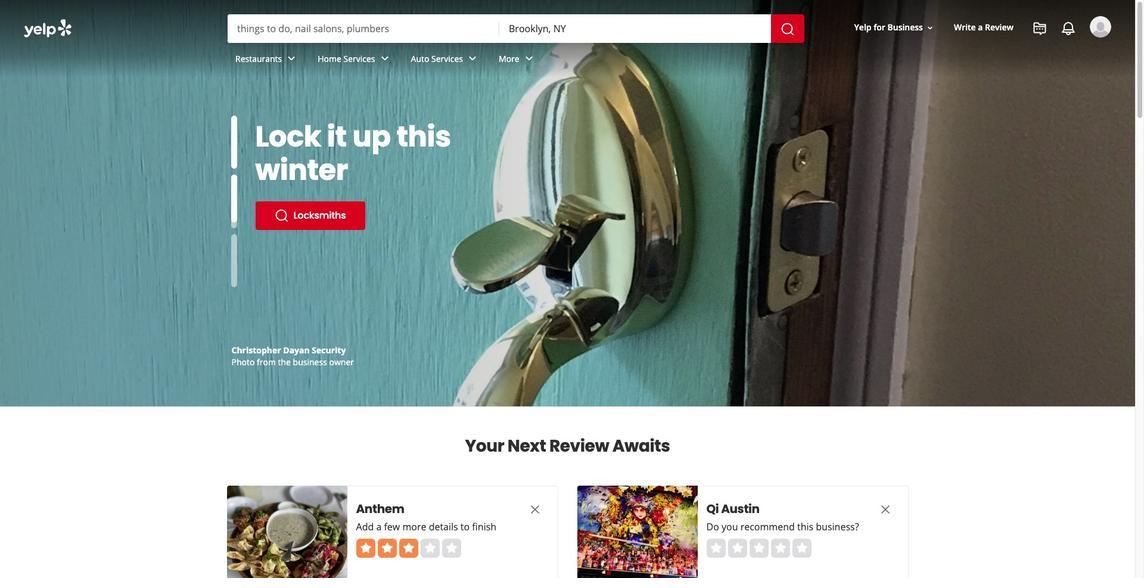 Task type: locate. For each thing, give the bounding box(es) containing it.
projects image
[[1033, 21, 1047, 36]]

things to do, nail salons, plumbers text field
[[228, 14, 499, 43]]

photo
[[232, 356, 255, 368]]

restaurants
[[235, 53, 282, 64]]

24 search v2 image
[[274, 209, 289, 223]]

1 24 chevron down v2 image from the left
[[378, 51, 392, 66]]

select slide image left lock
[[231, 116, 237, 169]]

qi
[[707, 501, 719, 517]]

24 chevron down v2 image for more
[[522, 51, 536, 66]]

business
[[293, 356, 327, 368]]

auto
[[411, 53, 429, 64]]

jeremy m. image
[[1090, 16, 1112, 38]]

a for few
[[376, 520, 382, 533]]

explore banner section banner
[[0, 0, 1135, 406]]

2 services from the left
[[432, 53, 463, 64]]

austin
[[721, 501, 760, 517]]

this inside the lock it up this winter
[[397, 117, 451, 157]]

christopher
[[232, 344, 281, 356]]

a left few at the left bottom of the page
[[376, 520, 382, 533]]

1 vertical spatial review
[[549, 434, 609, 458]]

this for up
[[397, 117, 451, 157]]

services right home
[[344, 53, 375, 64]]

add a few more details to finish
[[356, 520, 497, 533]]

christopher dayan security link
[[232, 344, 346, 356]]

write a review
[[954, 22, 1014, 33]]

0 horizontal spatial dismiss card image
[[528, 502, 542, 517]]

2 dismiss card image from the left
[[878, 502, 893, 517]]

3 24 chevron down v2 image from the left
[[522, 51, 536, 66]]

services for home services
[[344, 53, 375, 64]]

a for review
[[978, 22, 983, 33]]

details
[[429, 520, 458, 533]]

24 chevron down v2 image right more
[[522, 51, 536, 66]]

review right write
[[985, 22, 1014, 33]]

1 vertical spatial this
[[797, 520, 814, 533]]

1 horizontal spatial dismiss card image
[[878, 502, 893, 517]]

you
[[722, 520, 738, 533]]

a inside banner
[[978, 22, 983, 33]]

24 chevron down v2 image for home services
[[378, 51, 392, 66]]

services for auto services
[[432, 53, 463, 64]]

lock
[[255, 117, 321, 157]]

24 chevron down v2 image right auto services
[[466, 51, 480, 66]]

1 services from the left
[[344, 53, 375, 64]]

1 select slide image from the top
[[231, 116, 237, 169]]

this for recommend
[[797, 520, 814, 533]]

this right up
[[397, 117, 451, 157]]

0 horizontal spatial this
[[397, 117, 451, 157]]

0 horizontal spatial a
[[376, 520, 382, 533]]

1 horizontal spatial services
[[432, 53, 463, 64]]

locksmiths
[[294, 209, 346, 222]]

1 horizontal spatial a
[[978, 22, 983, 33]]

2 none field from the left
[[499, 14, 771, 43]]

do
[[707, 520, 719, 533]]

24 chevron down v2 image inside auto services link
[[466, 51, 480, 66]]

None search field
[[228, 14, 805, 43]]

yelp for business
[[854, 22, 923, 33]]

2 24 chevron down v2 image from the left
[[466, 51, 480, 66]]

0 horizontal spatial review
[[549, 434, 609, 458]]

0 vertical spatial review
[[985, 22, 1014, 33]]

dismiss card image
[[528, 502, 542, 517], [878, 502, 893, 517]]

None search field
[[0, 0, 1135, 88]]

1 horizontal spatial 24 chevron down v2 image
[[466, 51, 480, 66]]

24 chevron down v2 image inside home services "link"
[[378, 51, 392, 66]]

review right the next
[[549, 434, 609, 458]]

lock it up this winter
[[255, 117, 451, 190]]

1 vertical spatial select slide image
[[231, 170, 237, 223]]

user actions element
[[845, 15, 1128, 88]]

your
[[465, 434, 504, 458]]

24 chevron down v2 image inside more link
[[522, 51, 536, 66]]

none search field inside explore banner section banner
[[228, 14, 805, 43]]

0 vertical spatial select slide image
[[231, 116, 237, 169]]

notifications image
[[1061, 21, 1076, 36]]

0 horizontal spatial services
[[344, 53, 375, 64]]

finish
[[472, 520, 497, 533]]

None radio
[[707, 539, 726, 558], [728, 539, 747, 558], [749, 539, 769, 558], [771, 539, 790, 558], [707, 539, 726, 558], [728, 539, 747, 558], [749, 539, 769, 558], [771, 539, 790, 558]]

None field
[[228, 14, 499, 43], [499, 14, 771, 43]]

a
[[978, 22, 983, 33], [376, 520, 382, 533]]

none field things to do, nail salons, plumbers
[[228, 14, 499, 43]]

business?
[[816, 520, 859, 533]]

0 vertical spatial a
[[978, 22, 983, 33]]

dismiss card image for anthem
[[528, 502, 542, 517]]

services right auto
[[432, 53, 463, 64]]

few
[[384, 520, 400, 533]]

next
[[508, 434, 546, 458]]

0 vertical spatial this
[[397, 117, 451, 157]]

2 horizontal spatial 24 chevron down v2 image
[[522, 51, 536, 66]]

review inside the user actions element
[[985, 22, 1014, 33]]

1 horizontal spatial review
[[985, 22, 1014, 33]]

home services
[[318, 53, 375, 64]]

write
[[954, 22, 976, 33]]

select slide image left 24 search v2 icon
[[231, 170, 237, 223]]

dismiss card image for qi austin
[[878, 502, 893, 517]]

from
[[257, 356, 276, 368]]

services inside "link"
[[344, 53, 375, 64]]

select slide image
[[231, 116, 237, 169], [231, 170, 237, 223]]

this
[[397, 117, 451, 157], [797, 520, 814, 533]]

none search field containing yelp for business
[[0, 0, 1135, 88]]

1 horizontal spatial this
[[797, 520, 814, 533]]

address, neighborhood, city, state or zip text field
[[499, 14, 771, 43]]

this down 'qi austin' link
[[797, 520, 814, 533]]

photo of qi austin image
[[577, 486, 698, 578]]

0 horizontal spatial 24 chevron down v2 image
[[378, 51, 392, 66]]

review
[[985, 22, 1014, 33], [549, 434, 609, 458]]

a right write
[[978, 22, 983, 33]]

your next review awaits
[[465, 434, 670, 458]]

1 dismiss card image from the left
[[528, 502, 542, 517]]

services
[[344, 53, 375, 64], [432, 53, 463, 64]]

security
[[312, 344, 346, 356]]

24 chevron down v2 image left auto
[[378, 51, 392, 66]]

1 none field from the left
[[228, 14, 499, 43]]

24 chevron down v2 image
[[378, 51, 392, 66], [466, 51, 480, 66], [522, 51, 536, 66]]

anthem
[[356, 501, 404, 517]]

more
[[403, 520, 426, 533]]

None radio
[[792, 539, 811, 558]]

auto services link
[[401, 43, 489, 77]]

1 vertical spatial a
[[376, 520, 382, 533]]



Task type: vqa. For each thing, say whether or not it's contained in the screenshot.
Home cleaner Link at the left of page
no



Task type: describe. For each thing, give the bounding box(es) containing it.
qi austin
[[707, 501, 760, 517]]

home services link
[[308, 43, 401, 77]]

the
[[278, 356, 291, 368]]

home
[[318, 53, 341, 64]]

more
[[499, 53, 520, 64]]

more link
[[489, 43, 546, 77]]

24 chevron down v2 image for auto services
[[466, 51, 480, 66]]

yelp
[[854, 22, 872, 33]]

qi austin link
[[707, 501, 856, 517]]

christopher dayan security photo from the business owner
[[232, 344, 354, 368]]

search image
[[781, 22, 795, 36]]

add
[[356, 520, 374, 533]]

review for next
[[549, 434, 609, 458]]

rating element
[[707, 539, 811, 558]]

to
[[461, 520, 470, 533]]

locksmiths link
[[255, 201, 365, 230]]

photo of anthem image
[[227, 486, 347, 578]]

awaits
[[613, 434, 670, 458]]

it
[[327, 117, 347, 157]]

for
[[874, 22, 886, 33]]

recommend
[[741, 520, 795, 533]]

dayan
[[283, 344, 310, 356]]

review for a
[[985, 22, 1014, 33]]

anthem link
[[356, 501, 505, 517]]

3 star rating image
[[356, 539, 461, 558]]

up
[[353, 117, 391, 157]]

winter
[[255, 150, 348, 190]]

24 chevron down v2 image
[[284, 51, 299, 66]]

(no rating) image
[[707, 539, 811, 558]]

owner
[[329, 356, 354, 368]]

16 chevron down v2 image
[[926, 23, 935, 33]]

business categories element
[[226, 43, 1112, 77]]

do you recommend this business?
[[707, 520, 859, 533]]

none field address, neighborhood, city, state or zip
[[499, 14, 771, 43]]

2 select slide image from the top
[[231, 170, 237, 223]]

auto services
[[411, 53, 463, 64]]

restaurants link
[[226, 43, 308, 77]]

yelp for business button
[[850, 17, 940, 38]]

write a review link
[[949, 17, 1019, 38]]

business
[[888, 22, 923, 33]]



